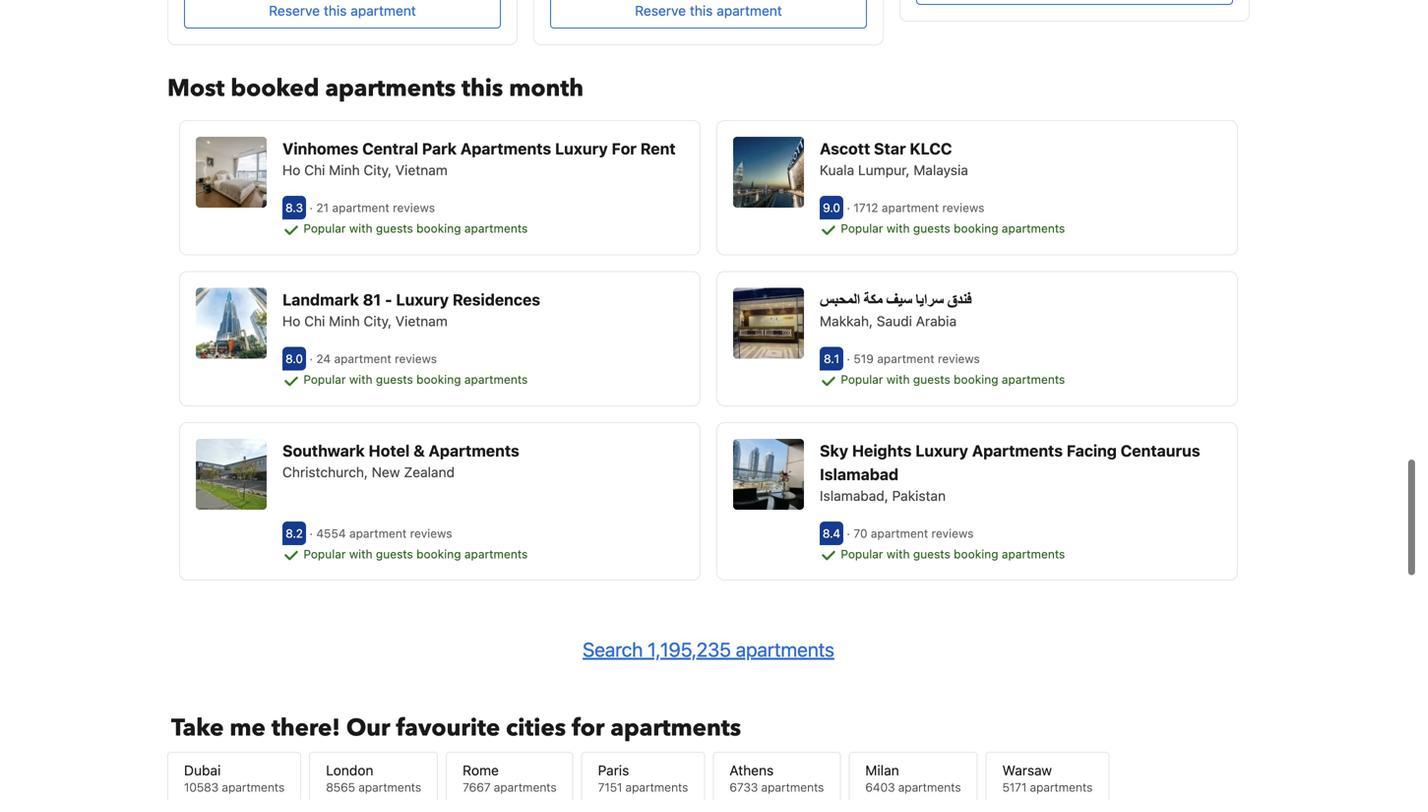Task type: locate. For each thing, give the bounding box(es) containing it.
from 13 reviews element containing 1712 apartment reviews
[[847, 201, 988, 215]]

0 horizontal spatial this
[[324, 3, 347, 19]]

popular with guests booking apartments down the 8.0 24 apartment reviews at the top
[[300, 373, 528, 386]]

guests for star
[[913, 222, 951, 235]]

guests down 4554 apartment reviews
[[376, 547, 413, 561]]

popular with guests booking apartments down 8.3 21 apartment reviews
[[300, 222, 528, 235]]

0 vertical spatial vietnam
[[395, 162, 448, 178]]

reviews down malaysia
[[942, 201, 985, 215]]

popular down 24
[[304, 373, 346, 386]]

landmark
[[282, 290, 359, 309]]

apartments inside dubai 10583 apartments
[[222, 781, 285, 794]]

from 13 reviews element containing 4554 apartment reviews
[[309, 526, 456, 540]]

popular for landmark 81 - luxury residences
[[304, 373, 346, 386]]

reviews down pakistan
[[932, 526, 974, 540]]

most booked apartments this month
[[167, 72, 584, 105]]

scored 8.4 element
[[820, 521, 843, 545]]

luxury inside landmark 81 - luxury residences ho chi minh city, vietnam
[[396, 290, 449, 309]]

from 13 reviews element
[[309, 201, 438, 215], [847, 201, 988, 215], [309, 352, 440, 366], [847, 352, 983, 366], [309, 526, 456, 540], [847, 526, 977, 540]]

this for first "reserve this apartment" link from the right
[[690, 3, 713, 19]]

minh
[[329, 162, 360, 178], [329, 313, 360, 329]]

scored 9.0 element
[[820, 196, 843, 220]]

with down the 1712 apartment reviews
[[887, 222, 910, 235]]

vietnam
[[395, 162, 448, 178], [395, 313, 448, 329]]

reviews down arabia
[[938, 352, 980, 366]]

luxury inside vinhomes central park apartments luxury for rent ho chi minh city, vietnam
[[555, 139, 608, 158]]

take
[[171, 712, 224, 745]]

sky
[[820, 441, 848, 460]]

landmark 81 - luxury residences image
[[196, 288, 267, 359]]

city, down central
[[364, 162, 392, 178]]

chi
[[304, 162, 325, 178], [304, 313, 325, 329]]

luxury
[[555, 139, 608, 158], [396, 290, 449, 309], [916, 441, 968, 460]]

paris
[[598, 762, 629, 779]]

1 vietnam from the top
[[395, 162, 448, 178]]

chi down the landmark
[[304, 313, 325, 329]]

reviews down zealand
[[410, 526, 452, 540]]

apartments inside "milan 6403 apartments"
[[898, 781, 961, 794]]

with for 81
[[349, 373, 373, 386]]

0 vertical spatial minh
[[329, 162, 360, 178]]

scored 8.2 element
[[282, 521, 306, 545]]

vietnam inside landmark 81 - luxury residences ho chi minh city, vietnam
[[395, 313, 448, 329]]

popular down 21
[[304, 222, 346, 235]]

0 horizontal spatial reserve this apartment
[[269, 3, 416, 19]]

1 horizontal spatial luxury
[[555, 139, 608, 158]]

booking
[[416, 222, 461, 235], [954, 222, 999, 235], [416, 373, 461, 386], [954, 373, 999, 386], [416, 547, 461, 561], [954, 547, 999, 561]]

popular with guests booking apartments down the 1712 apartment reviews
[[838, 222, 1065, 235]]

10583
[[184, 781, 219, 794]]

star
[[874, 139, 906, 158]]

2 reserve from the left
[[635, 3, 686, 19]]

1 horizontal spatial this
[[462, 72, 503, 105]]

2 chi from the top
[[304, 313, 325, 329]]

ascott star klcc kuala lumpur, malaysia
[[820, 139, 968, 178]]

guests down 519 apartment reviews
[[913, 373, 951, 386]]

islamabad,
[[820, 488, 889, 504]]

1 vertical spatial city,
[[364, 313, 392, 329]]

مكة
[[864, 290, 883, 309]]

popular with guests booking apartments for &
[[300, 547, 528, 561]]

0 horizontal spatial luxury
[[396, 290, 449, 309]]

1 city, from the top
[[364, 162, 392, 178]]

popular
[[304, 222, 346, 235], [841, 222, 883, 235], [304, 373, 346, 386], [841, 373, 883, 386], [304, 547, 346, 561], [841, 547, 883, 561]]

booking for سيف
[[954, 373, 999, 386]]

apartments
[[460, 139, 551, 158], [429, 441, 520, 460], [972, 441, 1063, 460]]

malaysia
[[914, 162, 968, 178]]

apartments inside sky heights luxury apartments facing centaurus islamabad islamabad, pakistan
[[972, 441, 1063, 460]]

apartments inside southwark hotel & apartments christchurch, new zealand
[[429, 441, 520, 460]]

with down the 8.0 24 apartment reviews at the top
[[349, 373, 373, 386]]

guests for heights
[[913, 547, 951, 561]]

landmark 81 - luxury residences ho chi minh city, vietnam
[[282, 290, 540, 329]]

0 vertical spatial ho
[[282, 162, 301, 178]]

popular down 519
[[841, 373, 883, 386]]

popular down 70
[[841, 547, 883, 561]]

zealand
[[404, 464, 455, 480]]

2 minh from the top
[[329, 313, 360, 329]]

minh down vinhomes
[[329, 162, 360, 178]]

vinhomes
[[282, 139, 359, 158]]

vinhomes central park apartments luxury for rent image
[[196, 137, 267, 208]]

booking down the 1712 apartment reviews
[[954, 222, 999, 235]]

dubai
[[184, 762, 221, 779]]

apartments up zealand
[[429, 441, 520, 460]]

warsaw
[[1002, 762, 1052, 779]]

1 horizontal spatial reserve this apartment link
[[550, 0, 867, 29]]

with down 4554 apartment reviews
[[349, 547, 373, 561]]

سرايا
[[916, 290, 944, 309]]

8.0
[[285, 352, 303, 366]]

booking down 4554 apartment reviews
[[416, 547, 461, 561]]

southwark hotel & apartments image
[[196, 439, 267, 510]]

8.3
[[285, 201, 303, 215]]

1 reserve from the left
[[269, 3, 320, 19]]

dubai 10583 apartments
[[184, 762, 285, 794]]

ho down vinhomes
[[282, 162, 301, 178]]

makkah,
[[820, 313, 873, 329]]

from 13 reviews element for central
[[309, 201, 438, 215]]

1 minh from the top
[[329, 162, 360, 178]]

popular with guests booking apartments down 4554 apartment reviews
[[300, 547, 528, 561]]

519 apartment reviews
[[850, 352, 983, 366]]

from 13 reviews element containing 70 apartment reviews
[[847, 526, 977, 540]]

minh down the landmark
[[329, 313, 360, 329]]

2 horizontal spatial this
[[690, 3, 713, 19]]

minh inside vinhomes central park apartments luxury for rent ho chi minh city, vietnam
[[329, 162, 360, 178]]

there!
[[271, 712, 340, 745]]

1 chi from the top
[[304, 162, 325, 178]]

1 vertical spatial vietnam
[[395, 313, 448, 329]]

vietnam down landmark 81 - luxury residences link
[[395, 313, 448, 329]]

luxury right -
[[396, 290, 449, 309]]

1712 apartment reviews
[[850, 201, 988, 215]]

athens 6733 apartments
[[730, 762, 824, 794]]

klcc
[[910, 139, 952, 158]]

guests down the 8.0 24 apartment reviews at the top
[[376, 373, 413, 386]]

popular down the 4554
[[304, 547, 346, 561]]

vinhomes central park apartments luxury for rent ho chi minh city, vietnam
[[282, 139, 676, 178]]

hotel
[[369, 441, 410, 460]]

southwark hotel & apartments link
[[282, 439, 684, 462]]

sky heights luxury apartments facing centaurus islamabad image
[[733, 439, 804, 510]]

booking for -
[[416, 373, 461, 386]]

1 vertical spatial minh
[[329, 313, 360, 329]]

1 ho from the top
[[282, 162, 301, 178]]

2 city, from the top
[[364, 313, 392, 329]]

فندق
[[947, 290, 972, 309]]

from 13 reviews element down malaysia
[[847, 201, 988, 215]]

from 13 reviews element containing 21 apartment reviews
[[309, 201, 438, 215]]

2 reserve this apartment from the left
[[635, 3, 782, 19]]

booking down 8.4 70 apartment reviews
[[954, 547, 999, 561]]

chi down vinhomes
[[304, 162, 325, 178]]

from 13 reviews element for سرايا
[[847, 352, 983, 366]]

sky heights luxury apartments facing centaurus islamabad islamabad, pakistan
[[820, 441, 1200, 504]]

landmark 81 - luxury residences link
[[282, 288, 684, 311]]

ho inside landmark 81 - luxury residences ho chi minh city, vietnam
[[282, 313, 301, 329]]

luxury up pakistan
[[916, 441, 968, 460]]

booking for park
[[416, 222, 461, 235]]

from 13 reviews element containing 24 apartment reviews
[[309, 352, 440, 366]]

guests down the 1712 apartment reviews
[[913, 222, 951, 235]]

7667
[[463, 781, 491, 794]]

guests for 81
[[376, 373, 413, 386]]

with down 8.4 70 apartment reviews
[[887, 547, 910, 561]]

from 13 reviews element down new
[[309, 526, 456, 540]]

apartments inside 'warsaw 5171 apartments'
[[1030, 781, 1093, 794]]

heights
[[852, 441, 912, 460]]

from 13 reviews element containing 519 apartment reviews
[[847, 352, 983, 366]]

from 13 reviews element down 81
[[309, 352, 440, 366]]

this
[[324, 3, 347, 19], [690, 3, 713, 19], [462, 72, 503, 105]]

southwark hotel & apartments christchurch, new zealand
[[282, 441, 520, 480]]

pakistan
[[892, 488, 946, 504]]

from 13 reviews element down pakistan
[[847, 526, 977, 540]]

1 vertical spatial luxury
[[396, 290, 449, 309]]

2 vertical spatial luxury
[[916, 441, 968, 460]]

cities
[[506, 712, 566, 745]]

ascott star klcc link
[[820, 137, 1221, 161]]

guests for central
[[376, 222, 413, 235]]

popular with guests booking apartments down 8.4 70 apartment reviews
[[838, 547, 1065, 561]]

81
[[363, 290, 381, 309]]

apartments inside vinhomes central park apartments luxury for rent ho chi minh city, vietnam
[[460, 139, 551, 158]]

with
[[349, 222, 373, 235], [887, 222, 910, 235], [349, 373, 373, 386], [887, 373, 910, 386], [349, 547, 373, 561], [887, 547, 910, 561]]

0 vertical spatial city,
[[364, 162, 392, 178]]

فندق سرايا سيف مكة المحبس link
[[820, 288, 1221, 311]]

0 horizontal spatial reserve
[[269, 3, 320, 19]]

apartments for luxury
[[972, 441, 1063, 460]]

ho down the landmark
[[282, 313, 301, 329]]

apartment
[[351, 3, 416, 19], [717, 3, 782, 19], [332, 201, 390, 215], [882, 201, 939, 215], [334, 352, 391, 366], [877, 352, 935, 366], [349, 526, 407, 540], [871, 526, 928, 540]]

city,
[[364, 162, 392, 178], [364, 313, 392, 329]]

with for star
[[887, 222, 910, 235]]

apartments left facing
[[972, 441, 1063, 460]]

scored 8.1 element
[[820, 347, 843, 371]]

1 vertical spatial ho
[[282, 313, 301, 329]]

21
[[316, 201, 329, 215]]

سيف
[[886, 290, 912, 309]]

booking for luxury
[[954, 547, 999, 561]]

popular with guests booking apartments down 519 apartment reviews
[[838, 373, 1065, 386]]

scored 8.0 element
[[282, 347, 306, 371]]

with for hotel
[[349, 547, 373, 561]]

2 reserve this apartment link from the left
[[550, 0, 867, 29]]

apartments inside london 8565 apartments
[[358, 781, 421, 794]]

6733
[[730, 781, 758, 794]]

reviews
[[393, 201, 435, 215], [942, 201, 985, 215], [395, 352, 437, 366], [938, 352, 980, 366], [410, 526, 452, 540], [932, 526, 974, 540]]

guests down 8.3 21 apartment reviews
[[376, 222, 413, 235]]

with down 519 apartment reviews
[[887, 373, 910, 386]]

guests down 8.4 70 apartment reviews
[[913, 547, 951, 561]]

0 vertical spatial chi
[[304, 162, 325, 178]]

1 vertical spatial chi
[[304, 313, 325, 329]]

vietnam inside vinhomes central park apartments luxury for rent ho chi minh city, vietnam
[[395, 162, 448, 178]]

with for central
[[349, 222, 373, 235]]

vietnam down park
[[395, 162, 448, 178]]

booking down 519 apartment reviews
[[954, 373, 999, 386]]

booking down 8.3 21 apartment reviews
[[416, 222, 461, 235]]

&
[[413, 441, 425, 460]]

reviews down landmark 81 - luxury residences ho chi minh city, vietnam
[[395, 352, 437, 366]]

booking up &
[[416, 373, 461, 386]]

popular with guests booking apartments for سيف
[[838, 373, 1065, 386]]

from 13 reviews element down central
[[309, 201, 438, 215]]

0 horizontal spatial reserve this apartment link
[[184, 0, 501, 29]]

2 ho from the top
[[282, 313, 301, 329]]

2 horizontal spatial luxury
[[916, 441, 968, 460]]

luxury left for
[[555, 139, 608, 158]]

1 horizontal spatial reserve this apartment
[[635, 3, 782, 19]]

with down 8.3 21 apartment reviews
[[349, 222, 373, 235]]

from 13 reviews element for hotel
[[309, 526, 456, 540]]

apartments right park
[[460, 139, 551, 158]]

from 13 reviews element down saudi
[[847, 352, 983, 366]]

0 vertical spatial luxury
[[555, 139, 608, 158]]

1 reserve this apartment from the left
[[269, 3, 416, 19]]

rent
[[641, 139, 676, 158]]

1 horizontal spatial reserve
[[635, 3, 686, 19]]

reserve this apartment
[[269, 3, 416, 19], [635, 3, 782, 19]]

sky heights luxury apartments facing centaurus islamabad link
[[820, 439, 1221, 486]]

athens
[[730, 762, 774, 779]]

city, down 81
[[364, 313, 392, 329]]

reserve
[[269, 3, 320, 19], [635, 3, 686, 19]]

2 vietnam from the top
[[395, 313, 448, 329]]

popular down 1712
[[841, 222, 883, 235]]

ascott star klcc image
[[733, 137, 804, 208]]



Task type: describe. For each thing, give the bounding box(es) containing it.
5171
[[1002, 781, 1027, 794]]

city, inside landmark 81 - luxury residences ho chi minh city, vietnam
[[364, 313, 392, 329]]

popular for ascott star klcc
[[841, 222, 883, 235]]

favourite
[[396, 712, 500, 745]]

8.3 21 apartment reviews
[[285, 201, 438, 215]]

with for heights
[[887, 547, 910, 561]]

70
[[854, 526, 868, 540]]

8565
[[326, 781, 355, 794]]

booking for klcc
[[954, 222, 999, 235]]

guests for hotel
[[376, 547, 413, 561]]

6403
[[865, 781, 895, 794]]

4554 apartment reviews
[[313, 526, 456, 540]]

reserve this apartment for second "reserve this apartment" link from the right
[[269, 3, 416, 19]]

1,195,235
[[648, 638, 731, 661]]

apartments inside paris 7151 apartments
[[625, 781, 688, 794]]

milan 6403 apartments
[[865, 762, 961, 794]]

southwark
[[282, 441, 365, 460]]

arabia
[[916, 313, 957, 329]]

take me there! our favourite cities for apartments
[[171, 712, 741, 745]]

residences
[[453, 290, 540, 309]]

vinhomes central park apartments luxury for rent link
[[282, 137, 684, 161]]

1712
[[854, 201, 878, 215]]

from 13 reviews element for heights
[[847, 526, 977, 540]]

me
[[230, 712, 266, 745]]

our
[[346, 712, 390, 745]]

popular for sky heights luxury apartments facing centaurus islamabad
[[841, 547, 883, 561]]

guests for سرايا
[[913, 373, 951, 386]]

8.0 24 apartment reviews
[[285, 352, 440, 366]]

warsaw 5171 apartments
[[1002, 762, 1093, 794]]

popular with guests booking apartments for luxury
[[838, 547, 1065, 561]]

chi inside vinhomes central park apartments luxury for rent ho chi minh city, vietnam
[[304, 162, 325, 178]]

apartments inside athens 6733 apartments
[[761, 781, 824, 794]]

8.1
[[824, 352, 840, 366]]

reviews down central
[[393, 201, 435, 215]]

facing
[[1067, 441, 1117, 460]]

for
[[572, 712, 605, 745]]

scored 8.3 element
[[282, 196, 306, 220]]

apartments for park
[[460, 139, 551, 158]]

rome 7667 apartments
[[463, 762, 557, 794]]

milan
[[865, 762, 899, 779]]

popular for southwark hotel & apartments
[[304, 547, 346, 561]]

popular with guests booking apartments for klcc
[[838, 222, 1065, 235]]

8.4
[[823, 526, 841, 540]]

popular for فندق سرايا سيف مكة المحبس
[[841, 373, 883, 386]]

this for second "reserve this apartment" link from the right
[[324, 3, 347, 19]]

luxury inside sky heights luxury apartments facing centaurus islamabad islamabad, pakistan
[[916, 441, 968, 460]]

فندق سرايا سيف مكة المحبس makkah, saudi arabia
[[820, 290, 972, 329]]

central
[[362, 139, 418, 158]]

المحبس
[[820, 290, 860, 309]]

9.0
[[823, 201, 840, 215]]

saudi
[[877, 313, 912, 329]]

new
[[372, 464, 400, 480]]

1 reserve this apartment link from the left
[[184, 0, 501, 29]]

park
[[422, 139, 457, 158]]

4554
[[316, 526, 346, 540]]

for
[[612, 139, 637, 158]]

from 13 reviews element for star
[[847, 201, 988, 215]]

centaurus
[[1121, 441, 1200, 460]]

booking for &
[[416, 547, 461, 561]]

24
[[316, 352, 331, 366]]

islamabad
[[820, 465, 899, 484]]

kuala
[[820, 162, 854, 178]]

7151
[[598, 781, 622, 794]]

search 1,195,235 apartments
[[583, 638, 835, 661]]

8.2
[[286, 526, 303, 540]]

booked
[[231, 72, 319, 105]]

ascott
[[820, 139, 870, 158]]

search
[[583, 638, 643, 661]]

ho inside vinhomes central park apartments luxury for rent ho chi minh city, vietnam
[[282, 162, 301, 178]]

london 8565 apartments
[[326, 762, 421, 794]]

reserve this apartment for first "reserve this apartment" link from the right
[[635, 3, 782, 19]]

apartments for &
[[429, 441, 520, 460]]

with for سرايا
[[887, 373, 910, 386]]

london
[[326, 762, 373, 779]]

city, inside vinhomes central park apartments luxury for rent ho chi minh city, vietnam
[[364, 162, 392, 178]]

فندق سرايا سيف مكة المحبس image
[[733, 288, 804, 359]]

chi inside landmark 81 - luxury residences ho chi minh city, vietnam
[[304, 313, 325, 329]]

rome
[[463, 762, 499, 779]]

8.4 70 apartment reviews
[[823, 526, 977, 540]]

519
[[854, 352, 874, 366]]

-
[[385, 290, 392, 309]]

most
[[167, 72, 225, 105]]

search 1,195,235 apartments link
[[583, 638, 835, 661]]

christchurch,
[[282, 464, 368, 480]]

popular with guests booking apartments for park
[[300, 222, 528, 235]]

apartments inside rome 7667 apartments
[[494, 781, 557, 794]]

popular for vinhomes central park apartments luxury for rent
[[304, 222, 346, 235]]

lumpur,
[[858, 162, 910, 178]]

month
[[509, 72, 584, 105]]

paris 7151 apartments
[[598, 762, 688, 794]]

minh inside landmark 81 - luxury residences ho chi minh city, vietnam
[[329, 313, 360, 329]]

popular with guests booking apartments for -
[[300, 373, 528, 386]]

from 13 reviews element for 81
[[309, 352, 440, 366]]



Task type: vqa. For each thing, say whether or not it's contained in the screenshot.


